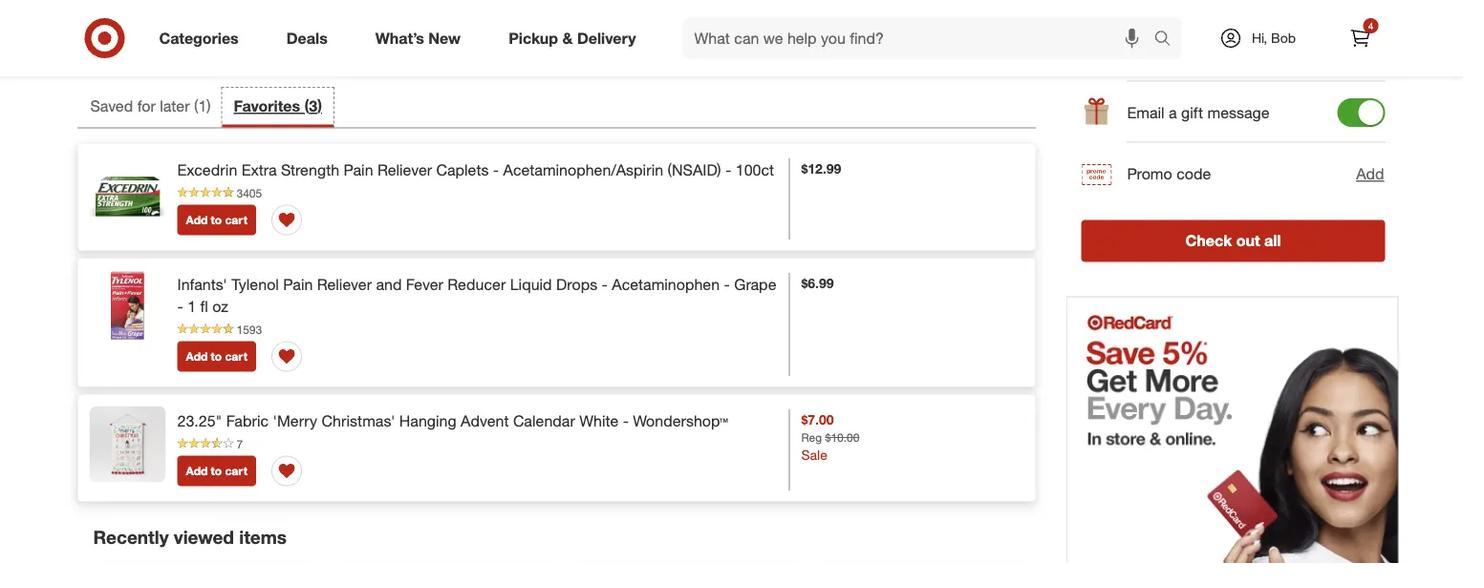 Task type: vqa. For each thing, say whether or not it's contained in the screenshot.
and
yes



Task type: locate. For each thing, give the bounding box(es) containing it.
message
[[1208, 103, 1270, 122]]

1 vertical spatial pain
[[283, 275, 313, 294]]

( right later
[[194, 97, 198, 115]]

target redcard save 5% get more every day. in store & online. apply now for a credit or debit redcard. *some restrictions apply. image
[[1066, 297, 1399, 564]]

excedrin extra strength pain reliever caplets - acetaminophen/aspirin (nsaid) - 100ct
[[177, 161, 774, 179]]

fever
[[406, 275, 443, 294]]

drops
[[556, 275, 597, 294]]

strength
[[281, 161, 339, 179]]

infants'
[[177, 275, 227, 294]]

to inside infants' tylenol pain reliever and fever reducer liquid drops - acetaminophen - grape - 1 fl oz list item
[[211, 350, 222, 364]]

to for 23.25" fabric 'merry christmas' hanging advent calendar white - wondershop™
[[211, 464, 222, 479]]

1
[[198, 97, 207, 115], [187, 297, 196, 316]]

0 horizontal spatial reliever
[[317, 275, 372, 294]]

- right drops
[[602, 275, 608, 294]]

4
[[1368, 20, 1374, 32]]

1 horizontal spatial pain
[[344, 161, 373, 179]]

100ct
[[736, 161, 774, 179]]

cart inside excedrin extra strength pain reliever caplets - acetaminophen/aspirin (nsaid) - 100ct list item
[[225, 213, 247, 228]]

oz
[[212, 297, 228, 316]]

$10.00
[[825, 430, 860, 445]]

pickup
[[509, 29, 558, 47]]

0 horizontal spatial pain
[[283, 275, 313, 294]]

to inside excedrin extra strength pain reliever caplets - acetaminophen/aspirin (nsaid) - 100ct list item
[[211, 213, 222, 228]]

'merry
[[273, 412, 317, 430]]

-
[[493, 161, 499, 179], [726, 161, 731, 179], [602, 275, 608, 294], [724, 275, 730, 294], [177, 297, 183, 316], [623, 412, 629, 430]]

2 ) from the left
[[317, 97, 322, 115]]

add to cart button inside infants' tylenol pain reliever and fever reducer liquid drops - acetaminophen - grape - 1 fl oz list item
[[177, 342, 256, 372]]

recently viewed items
[[93, 527, 287, 549]]

1 right later
[[198, 97, 207, 115]]

reliever left 'and'
[[317, 275, 372, 294]]

reliever left the caplets
[[378, 161, 432, 179]]

new
[[429, 29, 461, 47]]

cart inside infants' tylenol pain reliever and fever reducer liquid drops - acetaminophen - grape - 1 fl oz list item
[[225, 350, 247, 364]]

all
[[1264, 232, 1281, 250]]

0 horizontal spatial (
[[194, 97, 198, 115]]

0 vertical spatial 1
[[198, 97, 207, 115]]

add
[[711, 15, 733, 29], [951, 15, 973, 29], [1356, 165, 1384, 184], [186, 213, 208, 228], [186, 350, 208, 364], [186, 464, 208, 479]]

cart for infants' tylenol pain reliever and fever reducer liquid drops - acetaminophen - grape - 1 fl oz
[[225, 350, 247, 364]]

(
[[194, 97, 198, 115], [304, 97, 309, 115]]

excedrin extra strength pain reliever caplets - acetaminophen/aspirin (nsaid) - 100ct list item
[[78, 144, 1036, 251]]

0 horizontal spatial )
[[207, 97, 211, 115]]

what's
[[375, 29, 424, 47]]

what's new
[[375, 29, 461, 47]]

2 as from the left
[[1209, 32, 1226, 51]]

as right 'low'
[[1209, 32, 1226, 51]]

3
[[309, 97, 317, 115]]

add to cart button
[[703, 6, 781, 37], [942, 6, 1021, 37], [177, 205, 256, 236], [177, 342, 256, 372], [177, 456, 256, 487]]

1 horizontal spatial (
[[304, 97, 309, 115]]

) right favorites
[[317, 97, 322, 115]]

reliever
[[378, 161, 432, 179], [317, 275, 372, 294]]

categories
[[159, 29, 239, 47]]

infants' tylenol pain reliever and fever reducer liquid drops - acetaminophen - grape - 1 fl oz link
[[177, 274, 777, 318]]

add to cart
[[711, 15, 773, 29], [951, 15, 1013, 29], [186, 213, 247, 228], [186, 350, 247, 364], [186, 464, 247, 479]]

add to cart inside 23.25" fabric 'merry christmas' hanging advent calendar white - wondershop™ list item
[[186, 464, 247, 479]]

to inside 23.25" fabric 'merry christmas' hanging advent calendar white - wondershop™ list item
[[211, 464, 222, 479]]

0 vertical spatial reliever
[[378, 161, 432, 179]]

1 horizontal spatial )
[[317, 97, 322, 115]]

as up affirm
[[1158, 32, 1175, 51]]

tylenol
[[231, 275, 279, 294]]

delivery
[[577, 29, 636, 47]]

hi, bob
[[1252, 30, 1296, 46]]

add to cart for infants' tylenol pain reliever and fever reducer liquid drops - acetaminophen - grape - 1 fl oz
[[186, 350, 247, 364]]

christmas'
[[322, 412, 395, 430]]

1 horizontal spatial 1
[[198, 97, 207, 115]]

recently
[[93, 527, 169, 549]]

pain right strength
[[344, 161, 373, 179]]

excedrin
[[177, 161, 237, 179]]

1 left fl
[[187, 297, 196, 316]]

add to cart button for excedrin extra strength pain reliever caplets - acetaminophen/aspirin (nsaid) - 100ct
[[177, 205, 256, 236]]

favorites ( 3 )
[[234, 97, 322, 115]]

check out all
[[1186, 232, 1281, 250]]

viewed
[[174, 527, 234, 549]]

acetaminophen/aspirin
[[503, 161, 663, 179]]

1 vertical spatial 1
[[187, 297, 196, 316]]

add to cart for excedrin extra strength pain reliever caplets - acetaminophen/aspirin (nsaid) - 100ct
[[186, 213, 247, 228]]

affirm image
[[1081, 36, 1112, 66]]

add to cart inside infants' tylenol pain reliever and fever reducer liquid drops - acetaminophen - grape - 1 fl oz list item
[[186, 350, 247, 364]]

1 horizontal spatial as
[[1209, 32, 1226, 51]]

- left fl
[[177, 297, 183, 316]]

pain
[[344, 161, 373, 179], [283, 275, 313, 294]]

add to cart button for infants' tylenol pain reliever and fever reducer liquid drops - acetaminophen - grape - 1 fl oz
[[177, 342, 256, 372]]

as
[[1158, 32, 1175, 51], [1209, 32, 1226, 51]]

liquid
[[510, 275, 552, 294]]

excedrin extra strength pain reliever caplets - acetaminophen/aspirin (nsaid) - 100ct image
[[89, 155, 166, 232]]

promo
[[1127, 165, 1172, 183]]

to
[[736, 15, 747, 29], [976, 15, 987, 29], [211, 213, 222, 228], [211, 350, 222, 364], [211, 464, 222, 479]]

pain right tylenol
[[283, 275, 313, 294]]

pay as low as $10/mo. with affirm
[[1127, 32, 1287, 69]]

add to cart inside excedrin extra strength pain reliever caplets - acetaminophen/aspirin (nsaid) - 100ct list item
[[186, 213, 247, 228]]

2 ( from the left
[[304, 97, 309, 115]]

- right the caplets
[[493, 161, 499, 179]]

add to cart button inside excedrin extra strength pain reliever caplets - acetaminophen/aspirin (nsaid) - 100ct list item
[[177, 205, 256, 236]]

pay
[[1127, 32, 1154, 51]]

$7.00
[[801, 411, 834, 428]]

1 ( from the left
[[194, 97, 198, 115]]

( right favorites
[[304, 97, 309, 115]]

)
[[207, 97, 211, 115], [317, 97, 322, 115]]

favorites
[[234, 97, 300, 115]]

0 horizontal spatial as
[[1158, 32, 1175, 51]]

(nsaid)
[[668, 161, 721, 179]]

0 horizontal spatial 1
[[187, 297, 196, 316]]

add to cart button inside 23.25" fabric 'merry christmas' hanging advent calendar white - wondershop™ list item
[[177, 456, 256, 487]]

add to cart for 23.25" fabric 'merry christmas' hanging advent calendar white - wondershop™
[[186, 464, 247, 479]]

) right later
[[207, 97, 211, 115]]

calendar
[[513, 412, 575, 430]]

pickup & delivery
[[509, 29, 636, 47]]

low
[[1179, 32, 1205, 51]]

a
[[1169, 103, 1177, 122]]

1 as from the left
[[1158, 32, 1175, 51]]

cart inside 23.25" fabric 'merry christmas' hanging advent calendar white - wondershop™ list item
[[225, 464, 247, 479]]

deals link
[[270, 17, 351, 59]]

advent
[[461, 412, 509, 430]]

1 inside infants' tylenol pain reliever and fever reducer liquid drops - acetaminophen - grape - 1 fl oz
[[187, 297, 196, 316]]

3405
[[237, 186, 262, 200]]

to for excedrin extra strength pain reliever caplets - acetaminophen/aspirin (nsaid) - 100ct
[[211, 213, 222, 228]]

1 vertical spatial reliever
[[317, 275, 372, 294]]

23.25&#34; fabric &#39;merry christmas&#39; hanging advent calendar white - wondershop&#8482; image
[[89, 407, 166, 483]]

sale
[[801, 447, 828, 464]]

- right white
[[623, 412, 629, 430]]



Task type: describe. For each thing, give the bounding box(es) containing it.
infants' tylenol pain reliever and fever reducer liquid drops - acetaminophen - grape - 1 fl oz
[[177, 275, 777, 316]]

reducer
[[448, 275, 506, 294]]

pain inside infants' tylenol pain reliever and fever reducer liquid drops - acetaminophen - grape - 1 fl oz
[[283, 275, 313, 294]]

white
[[579, 412, 619, 430]]

items
[[239, 527, 287, 549]]

$7.00 reg $10.00 sale
[[801, 411, 860, 464]]

&
[[562, 29, 573, 47]]

hanging
[[399, 412, 457, 430]]

pickup & delivery link
[[492, 17, 660, 59]]

grape
[[734, 275, 777, 294]]

extra
[[242, 161, 277, 179]]

deals
[[286, 29, 328, 47]]

23.25" fabric 'merry christmas' hanging advent calendar white - wondershop™
[[177, 412, 728, 430]]

1 horizontal spatial reliever
[[378, 161, 432, 179]]

add inside excedrin extra strength pain reliever caplets - acetaminophen/aspirin (nsaid) - 100ct list item
[[186, 213, 208, 228]]

cart for excedrin extra strength pain reliever caplets - acetaminophen/aspirin (nsaid) - 100ct
[[225, 213, 247, 228]]

1593
[[237, 322, 262, 337]]

wondershop™
[[633, 412, 728, 430]]

23.25"
[[177, 412, 222, 430]]

add button
[[1355, 163, 1385, 186]]

add inside infants' tylenol pain reliever and fever reducer liquid drops - acetaminophen - grape - 1 fl oz list item
[[186, 350, 208, 364]]

- left grape on the right of page
[[724, 275, 730, 294]]

4 link
[[1339, 17, 1381, 59]]

reliever inside infants' tylenol pain reliever and fever reducer liquid drops - acetaminophen - grape - 1 fl oz
[[317, 275, 372, 294]]

categories link
[[143, 17, 263, 59]]

fl
[[200, 297, 208, 316]]

excedrin extra strength pain reliever caplets - acetaminophen/aspirin (nsaid) - 100ct link
[[177, 159, 774, 181]]

fabric
[[226, 412, 269, 430]]

1 ) from the left
[[207, 97, 211, 115]]

cart for 23.25" fabric 'merry christmas' hanging advent calendar white - wondershop™
[[225, 464, 247, 479]]

for
[[137, 97, 156, 115]]

7
[[237, 437, 243, 451]]

0 vertical spatial pain
[[344, 161, 373, 179]]

with
[[1127, 52, 1154, 69]]

add inside 23.25" fabric 'merry christmas' hanging advent calendar white - wondershop™ list item
[[186, 464, 208, 479]]

code
[[1177, 165, 1211, 183]]

reg
[[801, 430, 822, 445]]

search
[[1145, 31, 1191, 49]]

add to cart button for 23.25" fabric 'merry christmas' hanging advent calendar white - wondershop™
[[177, 456, 256, 487]]

out
[[1236, 232, 1260, 250]]

saved
[[90, 97, 133, 115]]

saved for later ( 1 )
[[90, 97, 211, 115]]

promo code
[[1127, 165, 1211, 183]]

acetaminophen
[[612, 275, 720, 294]]

later
[[160, 97, 190, 115]]

to for infants' tylenol pain reliever and fever reducer liquid drops - acetaminophen - grape - 1 fl oz
[[211, 350, 222, 364]]

$12.99
[[801, 160, 841, 177]]

$6.99
[[801, 275, 834, 292]]

$10/mo.
[[1230, 32, 1287, 51]]

email a gift message
[[1127, 103, 1270, 122]]

and
[[376, 275, 402, 294]]

bob
[[1271, 30, 1296, 46]]

What can we help you find? suggestions appear below search field
[[683, 17, 1159, 59]]

check
[[1186, 232, 1232, 250]]

email
[[1127, 103, 1165, 122]]

caplets
[[436, 161, 489, 179]]

- left 100ct
[[726, 161, 731, 179]]

what's new link
[[359, 17, 485, 59]]

23.25" fabric 'merry christmas' hanging advent calendar white - wondershop™ list item
[[78, 395, 1036, 502]]

hi,
[[1252, 30, 1267, 46]]

affirm
[[1158, 52, 1193, 69]]

check out all button
[[1081, 220, 1385, 262]]

infants' tylenol pain reliever and fever reducer liquid drops - acetaminophen - grape - 1 fl oz list item
[[78, 259, 1036, 387]]

gift
[[1181, 103, 1203, 122]]

infants' tylenol pain reliever and fever reducer liquid drops - acetaminophen - grape - 1 fl oz image
[[89, 270, 166, 347]]

search button
[[1145, 17, 1191, 63]]

23.25" fabric 'merry christmas' hanging advent calendar white - wondershop™ link
[[177, 410, 728, 432]]



